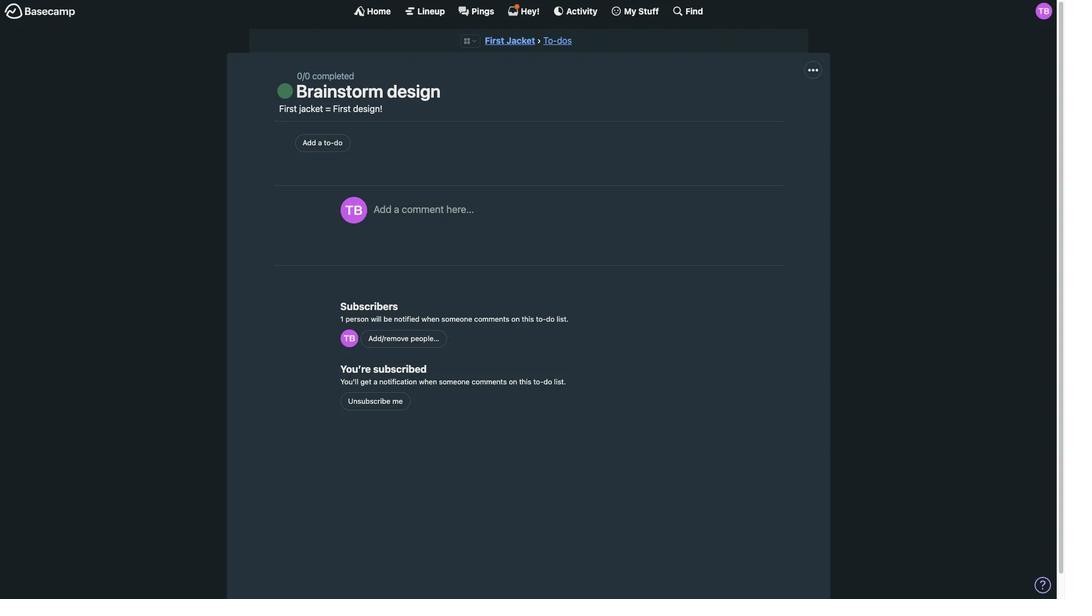 Task type: vqa. For each thing, say whether or not it's contained in the screenshot.
bottom A
yes



Task type: describe. For each thing, give the bounding box(es) containing it.
0/0
[[297, 71, 310, 81]]

completed
[[312, 71, 354, 81]]

add a to-do button
[[295, 134, 351, 152]]

subscribers
[[340, 301, 398, 312]]

notified
[[394, 315, 420, 323]]

unsubscribe me button
[[340, 392, 411, 410]]

activity
[[567, 6, 598, 16]]

0/0 completed link
[[297, 71, 354, 81]]

1
[[340, 315, 344, 323]]

list. for subscribers
[[557, 315, 569, 323]]

when for subscribers
[[422, 315, 440, 323]]

when for you're
[[419, 378, 437, 386]]

my stuff button
[[611, 6, 659, 17]]

brainstorm design link
[[296, 81, 441, 102]]

to- for subscribed
[[534, 378, 544, 386]]

comments for subscribers
[[474, 315, 510, 323]]

dos
[[557, 36, 572, 46]]

list. for you're
[[554, 378, 566, 386]]

find button
[[673, 6, 703, 17]]

first for first jacket
[[485, 36, 504, 46]]

lineup link
[[404, 6, 445, 17]]

design
[[387, 81, 441, 102]]

lineup
[[418, 6, 445, 16]]

add a comment here…
[[374, 204, 474, 215]]

first for first jacket = first design!
[[279, 104, 297, 114]]

switch accounts image
[[4, 3, 75, 20]]

to-
[[544, 36, 557, 46]]

jacket
[[507, 36, 535, 46]]

first jacket link
[[485, 36, 535, 46]]

hey! button
[[508, 4, 540, 17]]

comment
[[402, 204, 444, 215]]

here…
[[447, 204, 474, 215]]

people…
[[411, 334, 439, 343]]

a for to-
[[318, 138, 322, 147]]

add a comment here… button
[[374, 197, 772, 247]]

unsubscribe me
[[348, 397, 403, 405]]

add/remove people… link
[[361, 330, 447, 348]]

add for add a comment here…
[[374, 204, 392, 215]]

unsubscribe
[[348, 397, 391, 405]]

pings
[[472, 6, 494, 16]]

subscribers 1 person will be notified when someone comments on this to-do list.
[[340, 301, 569, 323]]

hey!
[[521, 6, 540, 16]]



Task type: locate. For each thing, give the bounding box(es) containing it.
will
[[371, 315, 382, 323]]

do inside 'button'
[[334, 138, 343, 147]]

subscribed
[[373, 364, 427, 375]]

this inside subscribers 1 person will be notified when someone comments on this to-do list.
[[522, 315, 534, 323]]

0 vertical spatial when
[[422, 315, 440, 323]]

home
[[367, 6, 391, 16]]

this
[[522, 315, 534, 323], [519, 378, 532, 386]]

a down jacket
[[318, 138, 322, 147]]

2 vertical spatial to-
[[534, 378, 544, 386]]

brainstorm design
[[296, 81, 441, 102]]

tyler black image inside 'main' element
[[1036, 3, 1053, 19]]

to- inside 'button'
[[324, 138, 334, 147]]

add/remove
[[369, 334, 409, 343]]

this inside you're subscribed you'll get a notification when someone comments on this to-do list.
[[519, 378, 532, 386]]

when right notification
[[419, 378, 437, 386]]

you'll
[[340, 378, 359, 386]]

do inside you're subscribed you'll get a notification when someone comments on this to-do list.
[[544, 378, 552, 386]]

add left comment
[[374, 204, 392, 215]]

add
[[303, 138, 316, 147], [374, 204, 392, 215]]

1 vertical spatial add
[[374, 204, 392, 215]]

me
[[393, 397, 403, 405]]

0 vertical spatial on
[[512, 315, 520, 323]]

get
[[361, 378, 372, 386]]

comments for you're
[[472, 378, 507, 386]]

add inside add a to-do 'button'
[[303, 138, 316, 147]]

1 vertical spatial someone
[[439, 378, 470, 386]]

on inside you're subscribed you'll get a notification when someone comments on this to-do list.
[[509, 378, 517, 386]]

0 vertical spatial tyler black image
[[1036, 3, 1053, 19]]

a inside 'button'
[[318, 138, 322, 147]]

=
[[326, 104, 331, 114]]

notification
[[380, 378, 417, 386]]

a right get
[[374, 378, 378, 386]]

0 vertical spatial this
[[522, 315, 534, 323]]

someone inside subscribers 1 person will be notified when someone comments on this to-do list.
[[442, 315, 472, 323]]

add down jacket
[[303, 138, 316, 147]]

1 vertical spatial to-
[[536, 315, 546, 323]]

design!
[[353, 104, 383, 114]]

0 vertical spatial someone
[[442, 315, 472, 323]]

my
[[624, 6, 637, 16]]

0/0 completed
[[297, 71, 354, 81]]

add for add a to-do
[[303, 138, 316, 147]]

1 vertical spatial list.
[[554, 378, 566, 386]]

to- inside you're subscribed you'll get a notification when someone comments on this to-do list.
[[534, 378, 544, 386]]

0 vertical spatial list.
[[557, 315, 569, 323]]

do
[[334, 138, 343, 147], [546, 315, 555, 323], [544, 378, 552, 386]]

when inside subscribers 1 person will be notified when someone comments on this to-do list.
[[422, 315, 440, 323]]

on
[[512, 315, 520, 323], [509, 378, 517, 386]]

1 vertical spatial a
[[394, 204, 399, 215]]

to-
[[324, 138, 334, 147], [536, 315, 546, 323], [534, 378, 544, 386]]

on inside subscribers 1 person will be notified when someone comments on this to-do list.
[[512, 315, 520, 323]]

my stuff
[[624, 6, 659, 16]]

to-dos link
[[544, 36, 572, 46]]

first jacket = first design!
[[279, 104, 383, 114]]

to- for 1
[[536, 315, 546, 323]]

find
[[686, 6, 703, 16]]

someone inside you're subscribed you'll get a notification when someone comments on this to-do list.
[[439, 378, 470, 386]]

1 vertical spatial do
[[546, 315, 555, 323]]

first jacket
[[485, 36, 535, 46]]

someone for you're
[[439, 378, 470, 386]]

on for you're
[[509, 378, 517, 386]]

brainstorm
[[296, 81, 383, 102]]

0 vertical spatial add
[[303, 138, 316, 147]]

do for subscribed
[[544, 378, 552, 386]]

tyler black image
[[1036, 3, 1053, 19], [340, 197, 367, 224], [340, 330, 358, 348]]

0 horizontal spatial a
[[318, 138, 322, 147]]

1 horizontal spatial first
[[333, 104, 351, 114]]

1 vertical spatial this
[[519, 378, 532, 386]]

1 horizontal spatial add
[[374, 204, 392, 215]]

1 vertical spatial when
[[419, 378, 437, 386]]

a inside you're subscribed you'll get a notification when someone comments on this to-do list.
[[374, 378, 378, 386]]

do for 1
[[546, 315, 555, 323]]

0 horizontal spatial add
[[303, 138, 316, 147]]

someone right notified
[[442, 315, 472, 323]]

this for you're
[[519, 378, 532, 386]]

be
[[384, 315, 392, 323]]

comments inside you're subscribed you'll get a notification when someone comments on this to-do list.
[[472, 378, 507, 386]]

1 vertical spatial on
[[509, 378, 517, 386]]

someone
[[442, 315, 472, 323], [439, 378, 470, 386]]

this for subscribers
[[522, 315, 534, 323]]

› to-dos
[[537, 36, 572, 46]]

when
[[422, 315, 440, 323], [419, 378, 437, 386]]

2 horizontal spatial first
[[485, 36, 504, 46]]

list.
[[557, 315, 569, 323], [554, 378, 566, 386]]

to- inside subscribers 1 person will be notified when someone comments on this to-do list.
[[536, 315, 546, 323]]

pings button
[[458, 6, 494, 17]]

someone for subscribers
[[442, 315, 472, 323]]

0 vertical spatial comments
[[474, 315, 510, 323]]

jacket
[[299, 104, 323, 114]]

a for comment
[[394, 204, 399, 215]]

comments
[[474, 315, 510, 323], [472, 378, 507, 386]]

person
[[346, 315, 369, 323]]

2 vertical spatial tyler black image
[[340, 330, 358, 348]]

you're
[[340, 364, 371, 375]]

on for subscribers
[[512, 315, 520, 323]]

›
[[537, 36, 541, 46]]

list. inside subscribers 1 person will be notified when someone comments on this to-do list.
[[557, 315, 569, 323]]

a left comment
[[394, 204, 399, 215]]

add inside add a comment here… button
[[374, 204, 392, 215]]

first
[[485, 36, 504, 46], [279, 104, 297, 114], [333, 104, 351, 114]]

a
[[318, 138, 322, 147], [394, 204, 399, 215], [374, 378, 378, 386]]

home link
[[354, 6, 391, 17]]

list. inside you're subscribed you'll get a notification when someone comments on this to-do list.
[[554, 378, 566, 386]]

2 vertical spatial do
[[544, 378, 552, 386]]

1 vertical spatial tyler black image
[[340, 197, 367, 224]]

0 horizontal spatial first
[[279, 104, 297, 114]]

1 vertical spatial comments
[[472, 378, 507, 386]]

1 horizontal spatial a
[[374, 378, 378, 386]]

add a to-do
[[303, 138, 343, 147]]

activity link
[[553, 6, 598, 17]]

a inside button
[[394, 204, 399, 215]]

when up the people…
[[422, 315, 440, 323]]

comments inside subscribers 1 person will be notified when someone comments on this to-do list.
[[474, 315, 510, 323]]

0 vertical spatial do
[[334, 138, 343, 147]]

main element
[[0, 0, 1057, 22]]

0 vertical spatial to-
[[324, 138, 334, 147]]

stuff
[[639, 6, 659, 16]]

do inside subscribers 1 person will be notified when someone comments on this to-do list.
[[546, 315, 555, 323]]

2 horizontal spatial a
[[394, 204, 399, 215]]

someone down the people…
[[439, 378, 470, 386]]

0 vertical spatial a
[[318, 138, 322, 147]]

you're subscribed you'll get a notification when someone comments on this to-do list.
[[340, 364, 566, 386]]

2 vertical spatial a
[[374, 378, 378, 386]]

add/remove people…
[[369, 334, 439, 343]]

when inside you're subscribed you'll get a notification when someone comments on this to-do list.
[[419, 378, 437, 386]]



